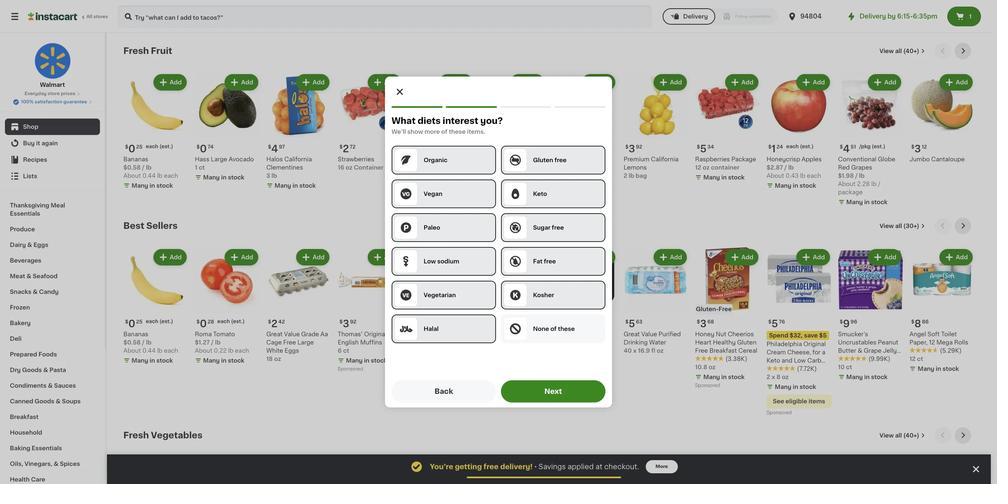 Task type: describe. For each thing, give the bounding box(es) containing it.
ground,
[[589, 331, 613, 337]]

see eligible items for 3
[[416, 390, 468, 396]]

next
[[545, 388, 563, 395]]

fresh inside ritz fresh stacks original crackers
[[422, 341, 438, 347]]

vegetarian
[[424, 292, 456, 298]]

view all (40+) button for fresh vegetables
[[877, 427, 929, 444]]

free for gluten free
[[555, 157, 567, 163]]

about inside honeycrisp apples $2.87 / lb about 0.43 lb each
[[767, 173, 785, 179]]

all stores link
[[28, 5, 109, 28]]

$ inside $ 3 68
[[697, 319, 701, 324]]

many down clementines
[[275, 183, 291, 188]]

5 for $ 5 76
[[772, 319, 779, 328]]

2 horizontal spatial free
[[719, 306, 732, 312]]

/ up 2.43
[[570, 173, 572, 179]]

pasta
[[49, 367, 66, 373]]

94804 button
[[788, 5, 837, 28]]

gluten-free
[[697, 306, 732, 312]]

$ 3 92 for thomas' original english muffins
[[340, 319, 357, 328]]

18 inside '22 18'
[[499, 319, 505, 324]]

2 down lifestyle
[[767, 374, 771, 380]]

back
[[435, 388, 454, 395]]

many down $ 0 25
[[132, 358, 148, 363]]

6
[[338, 348, 342, 353]]

$ 3 68
[[697, 319, 715, 328]]

ct inside hass large avocado 1 ct
[[199, 165, 205, 170]]

free for fat free
[[544, 259, 556, 264]]

dairy & eggs
[[10, 242, 48, 248]]

12 ct
[[910, 356, 924, 362]]

condiments & sauces link
[[5, 378, 100, 394]]

you're getting free delivery!
[[430, 464, 533, 470]]

fresh for fresh vegetables
[[124, 431, 149, 439]]

(7.72k)
[[798, 366, 818, 372]]

prepared
[[10, 352, 37, 357]]

checkout.
[[605, 464, 640, 470]]

many down english
[[346, 358, 363, 363]]

buy it again
[[23, 140, 58, 146]]

0 horizontal spatial 8
[[777, 374, 781, 380]]

view all (30+)
[[880, 223, 920, 229]]

about down $ 0 25 each (est.)
[[124, 173, 141, 179]]

/pkg for 4
[[860, 144, 871, 149]]

recipes
[[23, 157, 47, 163]]

keto inside philadelphia original cream cheese, for a keto and low carb lifestyle
[[767, 358, 781, 363]]

& left the candy
[[33, 289, 38, 295]]

oz inside raspberries package 12 oz container
[[703, 165, 710, 170]]

many down lime 42 1 each
[[418, 174, 434, 180]]

(est.) inside "$5.23 per package (estimated)" element
[[516, 144, 529, 149]]

free inside honey nut cheerios heart healthy gluten free breakfast cereal
[[696, 348, 709, 353]]

0 for $ 0 28
[[200, 319, 207, 328]]

& right meat
[[27, 273, 31, 279]]

$ inside $ 4 97
[[268, 144, 271, 149]]

each inside $ 1 24 each (est.)
[[787, 144, 799, 149]]

$ 0 74
[[197, 144, 214, 153]]

2 inside premium california lemons 2 lb bag
[[624, 173, 628, 179]]

fruit
[[151, 47, 172, 55]]

(3.38k)
[[726, 356, 748, 362]]

delivery by 6:15-6:35pm link
[[847, 12, 938, 21]]

free inside the treatment tracker modal dialog
[[484, 464, 499, 470]]

fl
[[652, 348, 656, 353]]

many down the 2.28 at the top right of page
[[847, 199, 864, 205]]

$ 3 92 for premium california lemons
[[626, 144, 643, 153]]

delivery!
[[501, 464, 533, 470]]

$ inside $ 9 96
[[840, 319, 844, 324]]

paleo
[[424, 225, 441, 231]]

/ down $ 0 25
[[142, 339, 145, 345]]

red inside sun harvest seedless red grapes $2.18 / lb about 2.4 lb / package many in stock
[[481, 165, 493, 170]]

12 inside $ 3 12
[[923, 144, 928, 149]]

service type group
[[663, 8, 778, 25]]

view all (40+) for fresh vegetables
[[880, 432, 920, 438]]

18 inside great value grade aa cage free large white eggs 18 oz
[[267, 356, 273, 362]]

white
[[267, 348, 283, 353]]

$ 2 72
[[340, 144, 356, 153]]

drinking
[[624, 339, 648, 345]]

2 left '72'
[[343, 144, 349, 153]]

many down 10.8 oz
[[704, 374, 721, 380]]

$ inside $ 2 42
[[268, 319, 271, 324]]

california for premium california lemons 2 lb bag
[[652, 156, 679, 162]]

oz right 10.8
[[709, 364, 716, 370]]

value for 2
[[284, 331, 300, 337]]

breakfast inside breakfast link
[[10, 414, 39, 420]]

2 item carousel region from the top
[[124, 218, 975, 421]]

24
[[777, 144, 784, 149]]

breakfast link
[[5, 409, 100, 425]]

about down $ 0 25
[[124, 348, 141, 353]]

butter
[[839, 348, 857, 353]]

bounty
[[481, 331, 502, 337]]

& left soups
[[56, 399, 61, 404]]

what
[[392, 117, 416, 125]]

stores
[[93, 14, 108, 19]]

bakery link
[[5, 315, 100, 331]]

(est.) inside $0.28 each (estimated) 'element'
[[231, 319, 245, 324]]

2 up 'cage'
[[271, 319, 278, 328]]

cream
[[767, 349, 786, 355]]

88
[[422, 319, 429, 324]]

many down 0.43
[[775, 183, 792, 188]]

each inside honeycrisp apples $2.87 / lb about 0.43 lb each
[[808, 173, 822, 179]]

about inside green seedless grapes bag $1.98 / lb about 2.43 lb / package
[[553, 181, 570, 187]]

health
[[10, 477, 30, 482]]

red inside conventional globe red grapes $1.98 / lb about 2.28 lb / package
[[839, 165, 850, 170]]

jumbo cantaloupe
[[910, 156, 966, 162]]

dairy
[[10, 242, 26, 248]]

x inside great value purified drinking water 40 x 16.9 fl oz
[[634, 348, 637, 353]]

original inside ritz fresh stacks original crackers
[[410, 349, 432, 355]]

many down container
[[704, 174, 721, 180]]

lime 42 1 each
[[410, 156, 433, 170]]

oz inside strawberries 16 oz container
[[346, 165, 353, 170]]

shop link
[[5, 119, 100, 135]]

interest
[[443, 117, 479, 125]]

thomas' original english muffins 6 ct
[[338, 331, 387, 353]]

healthy
[[714, 339, 736, 345]]

of inside what diets interest you? we'll show more of these items.
[[442, 129, 448, 135]]

bananas for 4
[[124, 156, 148, 162]]

goods for dry
[[22, 367, 42, 373]]

4 for $ 4 97
[[271, 144, 278, 153]]

$ inside $ 5 76
[[769, 319, 772, 324]]

many down $ 0 25 each (est.)
[[132, 183, 148, 188]]

many inside sun harvest seedless red grapes $2.18 / lb about 2.4 lb / package many in stock
[[489, 199, 506, 205]]

breakfast inside honey nut cheerios heart healthy gluten free breakfast cereal
[[710, 348, 738, 353]]

ct right the 10
[[847, 364, 853, 370]]

angel soft toilet paper, 12 mega rolls
[[910, 331, 969, 345]]

$ inside $ 0 74
[[197, 144, 200, 149]]

view all (40+) for fresh fruit
[[880, 48, 920, 54]]

dry goods & pasta
[[10, 367, 66, 373]]

see eligible items button for 3
[[410, 386, 475, 400]]

jumbo
[[910, 156, 931, 162]]

everyday
[[25, 91, 47, 96]]

deli link
[[5, 331, 100, 347]]

100% satisfaction guarantee button
[[13, 97, 92, 105]]

gluten inside honey nut cheerios heart healthy gluten free breakfast cereal
[[738, 339, 757, 345]]

$ 5 23
[[483, 144, 500, 153]]

42 inside $ 2 42
[[279, 319, 285, 324]]

/ right 2.43
[[593, 181, 595, 187]]

treatment tracker modal dialog
[[107, 454, 992, 484]]

items for 3
[[452, 390, 468, 396]]

store
[[48, 91, 60, 96]]

(est.) inside $ 4 81 /pkg (est.)
[[587, 144, 600, 149]]

all stores
[[86, 14, 108, 19]]

all for 8
[[896, 223, 903, 229]]

12 inside raspberries package 12 oz container
[[696, 165, 702, 170]]

$4.81 per package (estimated) element
[[553, 141, 618, 155]]

honeycrisp
[[767, 156, 801, 162]]

(40+) for vegetables
[[904, 432, 920, 438]]

produce
[[10, 226, 35, 232]]

$ 4 81 /pkg (est.)
[[554, 144, 600, 153]]

jelly
[[884, 348, 898, 353]]

22
[[486, 319, 499, 328]]

roma
[[195, 331, 212, 337]]

best sellers
[[124, 221, 178, 230]]

mega
[[937, 339, 954, 345]]

many down 12 ct
[[919, 366, 935, 372]]

25 for $ 0 25 each (est.)
[[136, 144, 143, 149]]

prices
[[61, 91, 75, 96]]

$ inside $ 0 33
[[411, 144, 415, 149]]

2.43
[[572, 181, 584, 187]]

3 for jumbo cantaloupe
[[915, 144, 922, 153]]

dry goods & pasta link
[[5, 362, 100, 378]]

92 for thomas' original english muffins
[[350, 319, 357, 324]]

1 horizontal spatial x
[[772, 374, 776, 380]]

(30+)
[[904, 223, 920, 229]]

$ 0 25 each (est.)
[[125, 144, 173, 153]]

about inside roma tomato $1.27 / lb about 0.22 lb each
[[195, 348, 213, 353]]

5 for $ 5 63
[[629, 319, 636, 328]]

delivery for delivery
[[684, 14, 708, 19]]

health care link
[[5, 472, 100, 484]]

great for 5
[[624, 331, 640, 337]]

33
[[422, 144, 429, 149]]

english
[[338, 339, 359, 345]]

$4.51 per package (estimated) element
[[839, 141, 904, 155]]

walmart logo image
[[34, 43, 71, 79]]

oz down lifestyle
[[782, 374, 789, 380]]

$5.23 per package (estimated) element
[[481, 141, 546, 155]]

$5 for 3
[[462, 332, 470, 338]]

frozen link
[[5, 300, 100, 315]]

see eligible items button for 5
[[767, 394, 832, 408]]

3 for premium california lemons
[[629, 144, 636, 153]]

a-
[[525, 331, 531, 337]]

many down 10 ct
[[847, 374, 864, 380]]

3 for spend $20, save $5
[[415, 319, 421, 328]]

baking essentials link
[[5, 440, 100, 456]]

view for 8
[[880, 223, 895, 229]]

fresh for fresh fruit
[[124, 47, 149, 55]]

everyday store prices
[[25, 91, 75, 96]]

low inside the add your shopping preferences element
[[424, 259, 436, 264]]

back button
[[392, 380, 496, 403]]

$ inside $ 4 81 /pkg (est.)
[[554, 144, 558, 149]]

$ 1 24 each (est.)
[[769, 144, 814, 153]]

1 horizontal spatial of
[[551, 326, 557, 332]]

$1.24 each (estimated) element
[[767, 141, 832, 155]]

& inside smucker's uncrustables peanut butter & grape jelly sandwich
[[858, 348, 863, 353]]

74
[[208, 144, 214, 149]]

25 for $ 0 25
[[136, 319, 143, 324]]

many down the 2 x 8 oz
[[775, 384, 792, 390]]

/ down $ 0 25 each (est.)
[[142, 165, 145, 170]]

condiments
[[10, 383, 47, 389]]

eggs inside great value grade aa cage free large white eggs 18 oz
[[285, 348, 299, 353]]

grapes inside sun harvest seedless red grapes $2.18 / lb about 2.4 lb / package many in stock
[[494, 165, 515, 170]]

produce link
[[5, 221, 100, 237]]

3 for thomas' original english muffins
[[343, 319, 349, 328]]

/pkg for 5
[[503, 144, 514, 149]]

seedless inside sun harvest seedless red grapes $2.18 / lb about 2.4 lb / package many in stock
[[518, 156, 544, 162]]

keto inside the add your shopping preferences element
[[534, 191, 548, 197]]

1 inside hass large avocado 1 ct
[[195, 165, 197, 170]]

$1.98 for red
[[839, 173, 855, 179]]

large inside hass large avocado 1 ct
[[211, 156, 227, 162]]

thomas'
[[338, 331, 363, 337]]

about inside sun harvest seedless red grapes $2.18 / lb about 2.4 lb / package many in stock
[[481, 181, 499, 187]]

care
[[31, 477, 45, 482]]

many down hass large avocado 1 ct
[[203, 174, 220, 180]]

green
[[553, 156, 570, 162]]

1 inside lime 42 1 each
[[410, 165, 412, 170]]

5 for $ 5 23
[[486, 144, 493, 153]]

$ inside $ 8 86
[[912, 319, 915, 324]]

lime
[[410, 156, 424, 162]]

92 for premium california lemons
[[636, 144, 643, 149]]



Task type: locate. For each thing, give the bounding box(es) containing it.
value
[[284, 331, 300, 337], [642, 331, 658, 337]]

8 down lifestyle
[[777, 374, 781, 380]]

all for 3
[[896, 48, 903, 54]]

many down the 0.22
[[203, 358, 220, 363]]

oz right "16"
[[346, 165, 353, 170]]

save for 5
[[805, 332, 818, 338]]

68
[[708, 319, 715, 324]]

free down heart
[[696, 348, 709, 353]]

1 horizontal spatial original
[[410, 349, 432, 355]]

/pkg right the 23
[[503, 144, 514, 149]]

in inside sun harvest seedless red grapes $2.18 / lb about 2.4 lb / package many in stock
[[507, 199, 513, 205]]

/ up 2.4
[[498, 173, 500, 179]]

best
[[124, 221, 144, 230]]

conventional globe red grapes $1.98 / lb about 2.28 lb / package
[[839, 156, 896, 195]]

$ inside $ 2 72
[[340, 144, 343, 149]]

1 each (est.) from the left
[[146, 319, 173, 324]]

/ inside honeycrisp apples $2.87 / lb about 0.43 lb each
[[785, 165, 788, 170]]

it
[[36, 140, 40, 146]]

2 25 from the top
[[136, 319, 143, 324]]

keto up sugar
[[534, 191, 548, 197]]

92
[[636, 144, 643, 149], [350, 319, 357, 324]]

product group containing 8
[[910, 247, 975, 374]]

$1.98 for grapes
[[553, 173, 568, 179]]

0 horizontal spatial 4
[[271, 144, 278, 153]]

tomato
[[213, 331, 235, 337]]

recipes link
[[5, 151, 100, 168]]

2 seedless from the left
[[572, 156, 598, 162]]

4 left 51
[[844, 144, 851, 153]]

item carousel region
[[124, 43, 975, 211], [124, 218, 975, 421], [124, 427, 975, 484]]

product group
[[124, 72, 188, 191], [195, 72, 260, 183], [267, 72, 332, 191], [338, 72, 403, 172], [410, 72, 475, 183], [481, 72, 546, 208], [553, 72, 618, 208], [624, 72, 689, 180], [696, 72, 761, 183], [767, 72, 832, 191], [839, 72, 904, 208], [910, 72, 975, 163], [124, 247, 188, 366], [195, 247, 260, 366], [267, 247, 332, 363], [338, 247, 403, 374], [410, 247, 475, 409], [481, 247, 546, 374], [553, 247, 618, 366], [624, 247, 689, 355], [696, 247, 761, 390], [767, 247, 832, 417], [839, 247, 904, 383], [910, 247, 975, 374], [410, 457, 475, 484], [481, 457, 546, 484], [553, 457, 618, 484], [624, 457, 689, 484], [910, 457, 975, 484]]

18 right 22
[[499, 319, 505, 324]]

28
[[208, 319, 214, 324]]

2 $0.58 from the top
[[124, 339, 141, 345]]

2 great from the left
[[624, 331, 640, 337]]

0 horizontal spatial delivery
[[684, 14, 708, 19]]

aa
[[321, 331, 328, 337]]

0 for $ 0 25 each (est.)
[[128, 144, 135, 153]]

/pkg (est.) right 51
[[860, 144, 886, 149]]

0 vertical spatial 0.44
[[143, 173, 156, 179]]

$ inside $ 0 25 each (est.)
[[125, 144, 128, 149]]

$1.98 down green
[[553, 173, 568, 179]]

bakery
[[10, 320, 31, 326]]

delivery for delivery by 6:15-6:35pm
[[860, 13, 887, 19]]

main content
[[107, 33, 992, 484]]

1 horizontal spatial see
[[774, 398, 785, 404]]

$0.58 for 2
[[124, 339, 141, 345]]

& left the 'spices'
[[54, 461, 59, 467]]

0 horizontal spatial value
[[284, 331, 300, 337]]

see for 5
[[774, 398, 785, 404]]

package for conventional globe red grapes $1.98 / lb about 2.28 lb / package
[[839, 189, 864, 195]]

/pkg inside $4.51 per package (estimated) element
[[860, 144, 871, 149]]

eligible
[[429, 390, 450, 396], [786, 398, 808, 404]]

you?
[[481, 117, 503, 125]]

2 value from the left
[[642, 331, 658, 337]]

original up for
[[804, 341, 827, 347]]

$0.25 each (estimated) element
[[124, 141, 188, 155], [124, 316, 188, 330]]

$ 3 92 up premium
[[626, 144, 643, 153]]

$0.28 each (estimated) element
[[195, 316, 260, 330]]

1 vertical spatial view all (40+) button
[[877, 427, 929, 444]]

each (est.) right $ 0 25
[[146, 319, 173, 324]]

1 item carousel region from the top
[[124, 43, 975, 211]]

ct inside thomas' original english muffins 6 ct
[[343, 348, 349, 353]]

2 package from the left
[[553, 189, 577, 195]]

product group containing 9
[[839, 247, 904, 383]]

california inside halos california clementines 3 lb
[[285, 156, 312, 162]]

2 vertical spatial view
[[880, 432, 895, 438]]

x right 40 on the right of the page
[[634, 348, 637, 353]]

1 bananas from the top
[[124, 156, 148, 162]]

baking
[[10, 445, 30, 451]]

view all (30+) button
[[877, 218, 929, 234]]

eggs down produce link
[[34, 242, 48, 248]]

free right getting
[[484, 464, 499, 470]]

0 vertical spatial large
[[211, 156, 227, 162]]

1 great from the left
[[267, 331, 283, 337]]

low left sodium
[[424, 259, 436, 264]]

see eligible items for 5
[[774, 398, 826, 404]]

large down 74
[[211, 156, 227, 162]]

breakfast down healthy
[[710, 348, 738, 353]]

/ up the 2.28 at the top right of page
[[856, 173, 858, 179]]

(est.) up apples
[[801, 144, 814, 149]]

seedless down "$5.23 per package (estimated)" element
[[518, 156, 544, 162]]

2
[[343, 144, 349, 153], [624, 173, 628, 179], [271, 319, 278, 328], [767, 374, 771, 380]]

1 value from the left
[[284, 331, 300, 337]]

items for 5
[[809, 398, 826, 404]]

item carousel region containing fresh vegetables
[[124, 427, 975, 484]]

package inside green seedless grapes bag $1.98 / lb about 2.43 lb / package
[[553, 189, 577, 195]]

0 for $ 0 74
[[200, 144, 207, 153]]

1 vertical spatial 25
[[136, 319, 143, 324]]

1 seedless from the left
[[518, 156, 544, 162]]

5 left the 63
[[629, 319, 636, 328]]

2 $1.98 from the left
[[839, 173, 855, 179]]

halos california clementines 3 lb
[[267, 156, 312, 179]]

0 horizontal spatial these
[[449, 129, 466, 135]]

0 horizontal spatial california
[[285, 156, 312, 162]]

0 horizontal spatial see eligible items button
[[410, 386, 475, 400]]

/pkg right the 81
[[574, 144, 585, 149]]

spices
[[60, 461, 80, 467]]

3 all from the top
[[896, 432, 903, 438]]

spend for 5
[[770, 332, 789, 338]]

1 vertical spatial eligible
[[786, 398, 808, 404]]

1 vertical spatial view
[[880, 223, 895, 229]]

1 grapes from the left
[[494, 165, 515, 170]]

/ right 2.4
[[517, 181, 520, 187]]

1 vertical spatial 18
[[267, 356, 273, 362]]

2 /pkg from the left
[[574, 144, 585, 149]]

$ inside $ 3 88
[[411, 319, 415, 324]]

1 horizontal spatial save
[[805, 332, 818, 338]]

1 vertical spatial 8
[[777, 374, 781, 380]]

smucker's
[[839, 331, 869, 337]]

1 bananas $0.58 / lb about 0.44 lb each from the top
[[124, 156, 178, 179]]

1 horizontal spatial 8
[[915, 319, 922, 328]]

and
[[782, 358, 793, 363]]

0 vertical spatial free
[[719, 306, 732, 312]]

12 up jumbo
[[923, 144, 928, 149]]

/pkg (est.) inside $4.51 per package (estimated) element
[[860, 144, 886, 149]]

$ inside $ 0 28
[[197, 319, 200, 324]]

8
[[915, 319, 922, 328], [777, 374, 781, 380]]

0 horizontal spatial breakfast
[[10, 414, 39, 420]]

original for cheese,
[[804, 341, 827, 347]]

$ 3 92 up thomas'
[[340, 319, 357, 328]]

None search field
[[118, 5, 652, 28]]

1 horizontal spatial red
[[839, 165, 850, 170]]

foods
[[39, 352, 57, 357]]

great up drinking
[[624, 331, 640, 337]]

free right 'cage'
[[283, 339, 296, 345]]

1 vertical spatial item carousel region
[[124, 218, 975, 421]]

0 vertical spatial bananas $0.58 / lb about 0.44 lb each
[[124, 156, 178, 179]]

california for halos california clementines 3 lb
[[285, 156, 312, 162]]

household
[[10, 430, 42, 436]]

& inside "link"
[[43, 367, 48, 373]]

(est.) left $ 0 74
[[160, 144, 173, 149]]

fresh vegetables
[[124, 431, 203, 439]]

2 /pkg (est.) from the left
[[860, 144, 886, 149]]

3 view from the top
[[880, 432, 895, 438]]

strawberries 16 oz container
[[338, 156, 384, 170]]

1 $5 from the left
[[462, 332, 470, 338]]

essentials inside thanksgiving meal essentials
[[10, 211, 40, 217]]

1 horizontal spatial eligible
[[786, 398, 808, 404]]

0.44 down $ 0 25 each (est.)
[[143, 173, 156, 179]]

1 horizontal spatial breakfast
[[710, 348, 738, 353]]

these down interest
[[449, 129, 466, 135]]

eggs right white
[[285, 348, 299, 353]]

1 /pkg from the left
[[503, 144, 514, 149]]

$ inside $ 3 12
[[912, 144, 915, 149]]

0 vertical spatial view all (40+) button
[[877, 43, 929, 59]]

grapes inside green seedless grapes bag $1.98 / lb about 2.43 lb / package
[[553, 165, 574, 170]]

(est.) inside $ 1 24 each (est.)
[[801, 144, 814, 149]]

gluten inside the add your shopping preferences element
[[534, 157, 554, 163]]

2 grapes from the left
[[553, 165, 574, 170]]

seedless inside green seedless grapes bag $1.98 / lb about 2.43 lb / package
[[572, 156, 598, 162]]

1 vertical spatial these
[[558, 326, 575, 332]]

chuck,
[[568, 331, 588, 337]]

1 $0.58 from the top
[[124, 165, 141, 170]]

2 bananas $0.58 / lb about 0.44 lb each from the top
[[124, 331, 178, 353]]

these up 80%/20%
[[558, 326, 575, 332]]

12 down paper,
[[910, 356, 916, 362]]

carb
[[808, 358, 822, 363]]

see eligible items down the 2 x 8 oz
[[774, 398, 826, 404]]

1 0.44 from the top
[[143, 173, 156, 179]]

all inside view all (30+) popup button
[[896, 223, 903, 229]]

1 package from the left
[[481, 189, 506, 195]]

92 up premium
[[636, 144, 643, 149]]

0 vertical spatial original
[[364, 331, 387, 337]]

see for 3
[[416, 390, 427, 396]]

• savings applied at checkout.
[[535, 463, 640, 470]]

0 vertical spatial 92
[[636, 144, 643, 149]]

spend up philadelphia
[[770, 332, 789, 338]]

bananas for 2
[[124, 331, 148, 337]]

lifestyle
[[767, 366, 792, 372]]

3 grapes from the left
[[852, 165, 873, 170]]

lists link
[[5, 168, 100, 184]]

free
[[555, 157, 567, 163], [552, 225, 564, 231], [544, 259, 556, 264], [484, 464, 499, 470]]

great for 2
[[267, 331, 283, 337]]

0.22
[[214, 348, 227, 353]]

2 vertical spatial original
[[410, 349, 432, 355]]

1 spend from the left
[[412, 332, 431, 338]]

breakfast up household
[[10, 414, 39, 420]]

1 vertical spatial items
[[809, 398, 826, 404]]

$ 3 92
[[626, 144, 643, 153], [340, 319, 357, 328]]

$2.18
[[481, 173, 496, 179]]

4 left the 81
[[558, 144, 564, 153]]

save for 3
[[447, 332, 461, 338]]

1 25 from the top
[[136, 144, 143, 149]]

(est.) up the 'globe'
[[873, 144, 886, 149]]

/ inside roma tomato $1.27 / lb about 0.22 lb each
[[211, 339, 214, 345]]

5 left 34
[[701, 144, 707, 153]]

$0.58 for 4
[[124, 165, 141, 170]]

1 horizontal spatial /pkg (est.)
[[860, 144, 886, 149]]

(est.) up the "harvest"
[[516, 144, 529, 149]]

0 horizontal spatial of
[[442, 129, 448, 135]]

4 for $ 4 81 /pkg (est.)
[[558, 144, 564, 153]]

/pkg inside "$5.23 per package (estimated)" element
[[503, 144, 514, 149]]

0 vertical spatial all
[[896, 48, 903, 54]]

snacks & candy
[[10, 289, 59, 295]]

container
[[354, 165, 384, 170]]

2.4
[[500, 181, 509, 187]]

essentials inside "baking essentials" link
[[32, 445, 62, 451]]

$0.25 each (estimated) element for 2
[[124, 316, 188, 330]]

items.
[[467, 129, 486, 135]]

great value purified drinking water 40 x 16.9 fl oz
[[624, 331, 681, 353]]

delivery button
[[663, 8, 716, 25]]

2 spend from the left
[[770, 332, 789, 338]]

1 save from the left
[[447, 332, 461, 338]]

1
[[970, 14, 973, 19], [772, 144, 776, 153], [195, 165, 197, 170], [410, 165, 412, 170]]

1 $0.25 each (estimated) element from the top
[[124, 141, 188, 155]]

1 /pkg (est.) from the left
[[503, 144, 529, 149]]

buy it again link
[[5, 135, 100, 151]]

$ inside $ 5 34
[[697, 144, 701, 149]]

roma tomato $1.27 / lb about 0.22 lb each
[[195, 331, 249, 353]]

great up 'cage'
[[267, 331, 283, 337]]

these inside what diets interest you? we'll show more of these items.
[[449, 129, 466, 135]]

1 inside button
[[970, 14, 973, 19]]

value for 5
[[642, 331, 658, 337]]

0 vertical spatial fresh
[[124, 47, 149, 55]]

original for muffins
[[364, 331, 387, 337]]

4 left 97
[[271, 144, 278, 153]]

3 item carousel region from the top
[[124, 427, 975, 484]]

$0.25 each (estimated) element for 4
[[124, 141, 188, 155]]

0 vertical spatial x
[[634, 348, 637, 353]]

free for sugar free
[[552, 225, 564, 231]]

see eligible items button down crackers
[[410, 386, 475, 400]]

breakfast
[[710, 348, 738, 353], [10, 414, 39, 420]]

grapes inside conventional globe red grapes $1.98 / lb about 2.28 lb / package
[[852, 165, 873, 170]]

bananas down $ 0 25 each (est.)
[[124, 156, 148, 162]]

1 vertical spatial 92
[[350, 319, 357, 324]]

stock inside sun harvest seedless red grapes $2.18 / lb about 2.4 lb / package many in stock
[[514, 199, 531, 205]]

harvest
[[494, 156, 516, 162]]

$32,
[[790, 332, 803, 338]]

25 inside $ 0 25 each (est.)
[[136, 144, 143, 149]]

1 vertical spatial see
[[774, 398, 785, 404]]

view for 3
[[880, 48, 895, 54]]

(est.) inside $4.51 per package (estimated) element
[[873, 144, 886, 149]]

12 down raspberries
[[696, 165, 702, 170]]

each (est.) up tomato
[[218, 319, 245, 324]]

show
[[408, 129, 423, 135]]

0 vertical spatial eligible
[[429, 390, 450, 396]]

toilet
[[942, 331, 958, 337]]

seedless
[[518, 156, 544, 162], [572, 156, 598, 162]]

0 horizontal spatial large
[[211, 156, 227, 162]]

goods for canned
[[35, 399, 54, 404]]

none of these
[[534, 326, 575, 332]]

2 each (est.) from the left
[[218, 319, 245, 324]]

2 (40+) from the top
[[904, 432, 920, 438]]

0 inside 'element'
[[200, 319, 207, 328]]

/pkg (est.) for 5
[[503, 144, 529, 149]]

1 vertical spatial 42
[[279, 319, 285, 324]]

0 vertical spatial keto
[[534, 191, 548, 197]]

0 vertical spatial 18
[[499, 319, 505, 324]]

free inside great value grade aa cage free large white eggs 18 oz
[[283, 339, 296, 345]]

lb inside premium california lemons 2 lb bag
[[629, 173, 635, 179]]

2 view all (40+) button from the top
[[877, 427, 929, 444]]

4 for $ 4 51
[[844, 144, 851, 153]]

63
[[636, 319, 643, 324]]

2 $0.25 each (estimated) element from the top
[[124, 316, 188, 330]]

2 red from the left
[[839, 165, 850, 170]]

$ inside $ 0 25
[[125, 319, 128, 324]]

$ inside $ 5 63
[[626, 319, 629, 324]]

0 horizontal spatial x
[[634, 348, 637, 353]]

vegetables
[[151, 431, 203, 439]]

package inside sun harvest seedless red grapes $2.18 / lb about 2.4 lb / package many in stock
[[481, 189, 506, 195]]

0 vertical spatial 8
[[915, 319, 922, 328]]

3 inside halos california clementines 3 lb
[[267, 173, 270, 179]]

canned goods & soups
[[10, 399, 81, 404]]

1 horizontal spatial low
[[795, 358, 807, 363]]

1 vertical spatial free
[[283, 339, 296, 345]]

thanksgiving meal essentials
[[10, 203, 65, 217]]

bag
[[575, 165, 587, 170]]

add your shopping preferences element
[[385, 77, 613, 408]]

see eligible items down crackers
[[416, 390, 468, 396]]

1 horizontal spatial $5
[[820, 332, 827, 338]]

package for green seedless grapes bag $1.98 / lb about 2.43 lb / package
[[553, 189, 577, 195]]

each (est.) for $ 0 25
[[146, 319, 173, 324]]

$1.98 inside conventional globe red grapes $1.98 / lb about 2.28 lb / package
[[839, 173, 855, 179]]

2 4 from the left
[[558, 144, 564, 153]]

3 down halos
[[267, 173, 270, 179]]

2 vertical spatial fresh
[[124, 431, 149, 439]]

2 horizontal spatial grapes
[[852, 165, 873, 170]]

2 $5 from the left
[[820, 332, 827, 338]]

bananas down $ 0 25
[[124, 331, 148, 337]]

(40+)
[[904, 48, 920, 54], [904, 432, 920, 438]]

all
[[896, 48, 903, 54], [896, 223, 903, 229], [896, 432, 903, 438]]

1 vertical spatial breakfast
[[10, 414, 39, 420]]

lb inside halos california clementines 3 lb
[[272, 173, 277, 179]]

main content containing 0
[[107, 33, 992, 484]]

each inside lime 42 1 each
[[413, 165, 428, 170]]

honey nut cheerios heart healthy gluten free breakfast cereal
[[696, 331, 758, 353]]

5 inside the 5 beef chuck, ground, 80%/20%
[[558, 319, 564, 328]]

bananas $0.58 / lb about 0.44 lb each for 4
[[124, 156, 178, 179]]

0 horizontal spatial gluten
[[534, 157, 554, 163]]

stacks
[[440, 341, 459, 347]]

1 horizontal spatial /pkg
[[574, 144, 585, 149]]

buy
[[23, 140, 35, 146]]

eligible for 5
[[786, 398, 808, 404]]

0 horizontal spatial grapes
[[494, 165, 515, 170]]

0 horizontal spatial eggs
[[34, 242, 48, 248]]

oz inside great value grade aa cage free large white eggs 18 oz
[[274, 356, 281, 362]]

keto down cream
[[767, 358, 781, 363]]

81
[[565, 144, 571, 149]]

select-
[[504, 331, 525, 337]]

sponsored badge image
[[338, 367, 363, 372], [696, 383, 721, 388], [410, 402, 435, 407], [767, 410, 792, 415]]

eggs inside 'link'
[[34, 242, 48, 248]]

spend $20, save $5
[[412, 332, 470, 338]]

2 save from the left
[[805, 332, 818, 338]]

1 horizontal spatial 42
[[425, 156, 433, 162]]

free right sugar
[[552, 225, 564, 231]]

/pkg right 51
[[860, 144, 871, 149]]

2 0.44 from the top
[[143, 348, 156, 353]]

1 horizontal spatial grapes
[[553, 165, 574, 170]]

spend up ritz
[[412, 332, 431, 338]]

0 horizontal spatial items
[[452, 390, 468, 396]]

(est.) inside $ 0 25 each (est.)
[[160, 144, 173, 149]]

more
[[425, 129, 440, 135]]

see left back
[[416, 390, 427, 396]]

goods inside 'dry goods & pasta' "link"
[[22, 367, 42, 373]]

0 vertical spatial $0.25 each (estimated) element
[[124, 141, 188, 155]]

none
[[534, 326, 549, 332]]

0 horizontal spatial see
[[416, 390, 427, 396]]

oz inside great value purified drinking water 40 x 16.9 fl oz
[[657, 348, 664, 353]]

health care
[[10, 477, 45, 482]]

see eligible items button down the 2 x 8 oz
[[767, 394, 832, 408]]

8 left "86"
[[915, 319, 922, 328]]

1 horizontal spatial california
[[652, 156, 679, 162]]

1 california from the left
[[285, 156, 312, 162]]

beef
[[553, 331, 566, 337]]

1 vertical spatial goods
[[35, 399, 54, 404]]

of right none
[[551, 326, 557, 332]]

view inside popup button
[[880, 223, 895, 229]]

rolls
[[955, 339, 969, 345]]

0 horizontal spatial /pkg
[[503, 144, 514, 149]]

0 vertical spatial 42
[[425, 156, 433, 162]]

great inside great value purified drinking water 40 x 16.9 fl oz
[[624, 331, 640, 337]]

/pkg (est.) inside "$5.23 per package (estimated)" element
[[503, 144, 529, 149]]

1 horizontal spatial gluten
[[738, 339, 757, 345]]

(est.) right the 81
[[587, 144, 600, 149]]

3 up jumbo
[[915, 144, 922, 153]]

2 california from the left
[[652, 156, 679, 162]]

delivery inside button
[[684, 14, 708, 19]]

1 $1.98 from the left
[[553, 173, 568, 179]]

gluten down "$5.23 per package (estimated)" element
[[534, 157, 554, 163]]

large down grade
[[298, 339, 314, 345]]

free right fat
[[544, 259, 556, 264]]

0 horizontal spatial seedless
[[518, 156, 544, 162]]

1 view all (40+) button from the top
[[877, 43, 929, 59]]

0 horizontal spatial spend
[[412, 332, 431, 338]]

1 4 from the left
[[271, 144, 278, 153]]

low inside philadelphia original cream cheese, for a keto and low carb lifestyle
[[795, 358, 807, 363]]

1 horizontal spatial 18
[[499, 319, 505, 324]]

2 view all (40+) from the top
[[880, 432, 920, 438]]

0 horizontal spatial great
[[267, 331, 283, 337]]

low sodium
[[424, 259, 460, 264]]

bananas $0.58 / lb about 0.44 lb each for 2
[[124, 331, 178, 353]]

oils,
[[10, 461, 23, 467]]

1 vertical spatial $0.25 each (estimated) element
[[124, 316, 188, 330]]

1 horizontal spatial 4
[[558, 144, 564, 153]]

0 vertical spatial these
[[449, 129, 466, 135]]

1 view all (40+) from the top
[[880, 48, 920, 54]]

$5 for 5
[[820, 332, 827, 338]]

12 inside the angel soft toilet paper, 12 mega rolls
[[930, 339, 936, 345]]

1 horizontal spatial $1.98
[[839, 173, 855, 179]]

0 horizontal spatial low
[[424, 259, 436, 264]]

1 horizontal spatial keto
[[767, 358, 781, 363]]

about left 2.43
[[553, 181, 570, 187]]

snacks & candy link
[[5, 284, 100, 300]]

package inside conventional globe red grapes $1.98 / lb about 2.28 lb / package
[[839, 189, 864, 195]]

0 horizontal spatial $5
[[462, 332, 470, 338]]

instacart logo image
[[28, 12, 77, 21]]

california inside premium california lemons 2 lb bag
[[652, 156, 679, 162]]

/pkg (est.) for 4
[[860, 144, 886, 149]]

seedless up bag
[[572, 156, 598, 162]]

& left the pasta
[[43, 367, 48, 373]]

1 vertical spatial all
[[896, 223, 903, 229]]

about down $1.27
[[195, 348, 213, 353]]

0 vertical spatial view
[[880, 48, 895, 54]]

1 vertical spatial bananas
[[124, 331, 148, 337]]

1 vertical spatial (40+)
[[904, 432, 920, 438]]

by
[[888, 13, 896, 19]]

green seedless grapes bag $1.98 / lb about 2.43 lb / package
[[553, 156, 598, 195]]

2 horizontal spatial original
[[804, 341, 827, 347]]

1 horizontal spatial large
[[298, 339, 314, 345]]

each (est.) for $ 0 28
[[218, 319, 245, 324]]

ct down paper,
[[918, 356, 924, 362]]

0 vertical spatial item carousel region
[[124, 43, 975, 211]]

& left the sauces
[[48, 383, 53, 389]]

great inside great value grade aa cage free large white eggs 18 oz
[[267, 331, 283, 337]]

42 inside lime 42 1 each
[[425, 156, 433, 162]]

each inside roma tomato $1.27 / lb about 0.22 lb each
[[235, 348, 249, 353]]

eligible for 3
[[429, 390, 450, 396]]

2 bananas from the top
[[124, 331, 148, 337]]

2 horizontal spatial /pkg
[[860, 144, 871, 149]]

(est.) up tomato
[[231, 319, 245, 324]]

(40+) for fruit
[[904, 48, 920, 54]]

peanut
[[879, 339, 899, 345]]

3 /pkg from the left
[[860, 144, 871, 149]]

0.44 for 4
[[143, 173, 156, 179]]

large inside great value grade aa cage free large white eggs 18 oz
[[298, 339, 314, 345]]

about down $2.18
[[481, 181, 499, 187]]

product group containing 1
[[767, 72, 832, 191]]

5 for $ 5 34
[[701, 144, 707, 153]]

goods inside canned goods & soups link
[[35, 399, 54, 404]]

kosher
[[534, 292, 555, 298]]

0 vertical spatial see
[[416, 390, 427, 396]]

1 horizontal spatial items
[[809, 398, 826, 404]]

2 all from the top
[[896, 223, 903, 229]]

1 horizontal spatial free
[[696, 348, 709, 353]]

$20,
[[433, 332, 446, 338]]

0 vertical spatial eggs
[[34, 242, 48, 248]]

meat
[[10, 273, 25, 279]]

2 view from the top
[[880, 223, 895, 229]]

soft
[[928, 331, 941, 337]]

product group containing 22
[[481, 247, 546, 374]]

value left grade
[[284, 331, 300, 337]]

$ inside $ 1 24 each (est.)
[[769, 144, 772, 149]]

3 for honey nut cheerios heart healthy gluten free breakfast cereal
[[701, 319, 707, 328]]

0 for $ 0 33
[[415, 144, 422, 153]]

42 up 'cage'
[[279, 319, 285, 324]]

goods down prepared foods on the left of the page
[[22, 367, 42, 373]]

1 vertical spatial of
[[551, 326, 557, 332]]

0 vertical spatial (40+)
[[904, 48, 920, 54]]

$ 3 88
[[411, 319, 429, 328]]

0 vertical spatial essentials
[[10, 211, 40, 217]]

each (est.) inside $0.28 each (estimated) 'element'
[[218, 319, 245, 324]]

california
[[285, 156, 312, 162], [652, 156, 679, 162]]

package down 2.43
[[553, 189, 577, 195]]

angel
[[910, 331, 927, 337]]

$ inside $ 5 23
[[483, 144, 486, 149]]

23
[[493, 144, 500, 149]]

1 red from the left
[[481, 165, 493, 170]]

/pkg inside $ 4 81 /pkg (est.)
[[574, 144, 585, 149]]

walmart link
[[34, 43, 71, 89]]

1 vertical spatial 0.44
[[143, 348, 156, 353]]

1 all from the top
[[896, 48, 903, 54]]

& inside 'link'
[[27, 242, 32, 248]]

about inside conventional globe red grapes $1.98 / lb about 2.28 lb / package
[[839, 181, 856, 187]]

oz down raspberries
[[703, 165, 710, 170]]

0.44 for 2
[[143, 348, 156, 353]]

3 4 from the left
[[844, 144, 851, 153]]

(est.) right $ 0 25
[[160, 319, 173, 324]]

paper,
[[910, 339, 928, 345]]

each (est.) inside the $0.25 each (estimated) element
[[146, 319, 173, 324]]

/pkg (est.) up the "harvest"
[[503, 144, 529, 149]]

$ inside $ 4 51
[[840, 144, 844, 149]]

philadelphia
[[767, 341, 803, 347]]

beverages
[[10, 258, 41, 263]]

0 horizontal spatial red
[[481, 165, 493, 170]]

honeycrisp apples $2.87 / lb about 0.43 lb each
[[767, 156, 822, 179]]

0 vertical spatial $0.58
[[124, 165, 141, 170]]

spend for 3
[[412, 332, 431, 338]]

/ right the 2.28 at the top right of page
[[879, 181, 881, 187]]

free down the 81
[[555, 157, 567, 163]]

3 package from the left
[[839, 189, 864, 195]]

$ 4 97
[[268, 144, 285, 153]]

$1.98 down conventional
[[839, 173, 855, 179]]

value inside great value purified drinking water 40 x 16.9 fl oz
[[642, 331, 658, 337]]

gluten up cereal
[[738, 339, 757, 345]]

bananas $0.58 / lb about 0.44 lb each down $ 0 25 each (est.)
[[124, 156, 178, 179]]

& down the uncrustables at right bottom
[[858, 348, 863, 353]]

1 horizontal spatial see eligible items button
[[767, 394, 832, 408]]

each inside $ 0 25 each (est.)
[[146, 144, 158, 149]]

view all (40+) button for fresh fruit
[[877, 43, 929, 59]]

1 view from the top
[[880, 48, 895, 54]]

0 horizontal spatial /pkg (est.)
[[503, 144, 529, 149]]

0.44
[[143, 173, 156, 179], [143, 348, 156, 353]]

1 (40+) from the top
[[904, 48, 920, 54]]

0 for $ 0 25
[[128, 319, 135, 328]]

each inside 'element'
[[218, 319, 230, 324]]

original
[[364, 331, 387, 337], [804, 341, 827, 347], [410, 349, 432, 355]]

1 vertical spatial large
[[298, 339, 314, 345]]

fresh left vegetables
[[124, 431, 149, 439]]

96
[[851, 319, 858, 324]]

many down ritz fresh stacks original crackers
[[418, 376, 434, 381]]

0.44 down $ 0 25
[[143, 348, 156, 353]]



Task type: vqa. For each thing, say whether or not it's contained in the screenshot.
the Groceries inside Groceries Bakery Deli EBT
no



